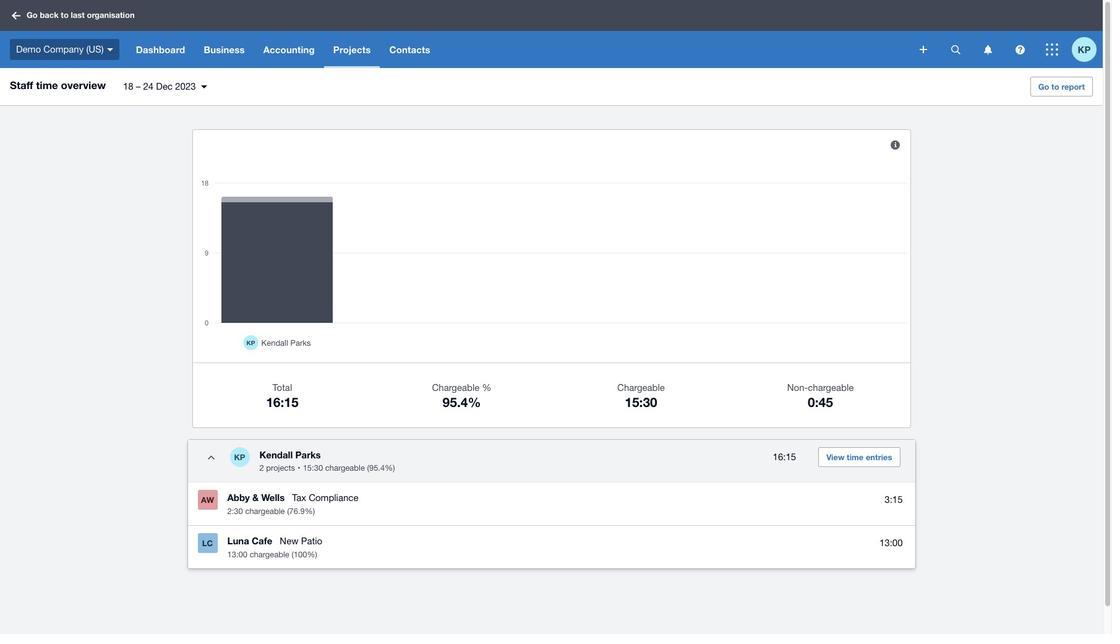 Task type: describe. For each thing, give the bounding box(es) containing it.
new patio
[[280, 536, 323, 547]]

go back to last organisation link
[[7, 4, 142, 26]]

back
[[40, 10, 59, 20]]

business
[[204, 44, 245, 55]]

banner containing kp
[[0, 0, 1104, 68]]

svg image inside demo company (us) popup button
[[107, 48, 113, 51]]

luna
[[227, 535, 249, 547]]

total 16:15
[[266, 383, 299, 410]]

svg image inside go back to last organisation link
[[12, 11, 20, 19]]

chargeable inside kendall parks 2 projects • 15:30 chargeable (95.4%)
[[325, 464, 365, 473]]

2:30
[[227, 507, 243, 516]]

%
[[482, 383, 492, 393]]

chargeable for (76.9%)
[[245, 507, 285, 516]]

0 horizontal spatial to
[[61, 10, 69, 20]]

staff
[[10, 79, 33, 92]]

chart key button
[[884, 132, 908, 157]]

chargeable for 95.4%
[[432, 383, 480, 393]]

13:00 chargeable (100%)
[[227, 550, 317, 560]]

15:30 inside chargeable 15:30
[[625, 395, 658, 410]]

kendall
[[260, 449, 293, 461]]

entries
[[866, 452, 893, 462]]

accounting button
[[254, 31, 324, 68]]

toggle image
[[208, 455, 215, 460]]

dashboard
[[136, 44, 185, 55]]

&
[[253, 492, 259, 503]]

18
[[123, 81, 134, 92]]

1 vertical spatial kp
[[234, 452, 245, 462]]

3:15
[[885, 495, 903, 505]]

time for staff
[[36, 79, 58, 92]]

demo company (us)
[[16, 44, 104, 54]]

lc
[[202, 539, 213, 548]]

demo company (us) button
[[0, 31, 127, 68]]

–
[[136, 81, 141, 92]]

2023
[[175, 81, 196, 92]]

(95.4%)
[[367, 464, 395, 473]]

chargeable for (100%)
[[250, 550, 290, 560]]

company
[[43, 44, 84, 54]]

1 horizontal spatial svg image
[[984, 45, 993, 54]]

(76.9%)
[[287, 507, 315, 516]]

kp inside kp popup button
[[1079, 44, 1092, 55]]

view time entries
[[827, 452, 893, 462]]

non-
[[788, 383, 809, 393]]

dashboard link
[[127, 31, 195, 68]]

1 vertical spatial 16:15
[[773, 452, 797, 462]]

compliance
[[309, 493, 359, 503]]

parks
[[296, 449, 321, 461]]

accounting
[[263, 44, 315, 55]]

18 – 24 dec 2023 button
[[116, 76, 215, 97]]

toggle button
[[199, 445, 224, 470]]

view
[[827, 452, 845, 462]]

95.4%
[[443, 395, 481, 410]]



Task type: vqa. For each thing, say whether or not it's contained in the screenshot.


Task type: locate. For each thing, give the bounding box(es) containing it.
2:30 chargeable (76.9%)
[[227, 507, 315, 516]]

kp
[[1079, 44, 1092, 55], [234, 452, 245, 462]]

kp button
[[1073, 31, 1104, 68]]

organisation
[[87, 10, 135, 20]]

kendall parks 2 projects • 15:30 chargeable (95.4%)
[[260, 449, 395, 473]]

0 horizontal spatial kp
[[234, 452, 245, 462]]

chargeable
[[809, 383, 854, 393], [325, 464, 365, 473], [245, 507, 285, 516], [250, 550, 290, 560]]

time for view
[[847, 452, 864, 462]]

projects
[[266, 464, 295, 473]]

0 vertical spatial time
[[36, 79, 58, 92]]

0 vertical spatial 15:30
[[625, 395, 658, 410]]

cafe
[[252, 535, 273, 547]]

tax compliance
[[292, 493, 359, 503]]

1 horizontal spatial go
[[1039, 82, 1050, 92]]

1 vertical spatial go
[[1039, 82, 1050, 92]]

16:15
[[266, 395, 299, 410], [773, 452, 797, 462]]

business button
[[195, 31, 254, 68]]

chargeable down wells
[[245, 507, 285, 516]]

go left report
[[1039, 82, 1050, 92]]

total
[[273, 383, 292, 393]]

13:00 for 13:00
[[880, 538, 903, 549]]

go
[[27, 10, 38, 20], [1039, 82, 1050, 92]]

1 horizontal spatial kp
[[1079, 44, 1092, 55]]

0 horizontal spatial 15:30
[[303, 464, 323, 473]]

kp up report
[[1079, 44, 1092, 55]]

contacts
[[390, 44, 431, 55]]

0 vertical spatial go
[[27, 10, 38, 20]]

(us)
[[86, 44, 104, 54]]

0 horizontal spatial 13:00
[[227, 550, 248, 560]]

go inside the go to report button
[[1039, 82, 1050, 92]]

chargeable up compliance
[[325, 464, 365, 473]]

projects
[[333, 44, 371, 55]]

0 horizontal spatial go
[[27, 10, 38, 20]]

0 horizontal spatial 16:15
[[266, 395, 299, 410]]

overview
[[61, 79, 106, 92]]

tax
[[292, 493, 306, 503]]

to left report
[[1052, 82, 1060, 92]]

abby & wells
[[227, 492, 285, 503]]

0 vertical spatial 13:00
[[880, 538, 903, 549]]

(100%)
[[292, 550, 317, 560]]

1 horizontal spatial 16:15
[[773, 452, 797, 462]]

24
[[143, 81, 154, 92]]

13:00
[[880, 538, 903, 549], [227, 550, 248, 560]]

0 vertical spatial to
[[61, 10, 69, 20]]

1 horizontal spatial to
[[1052, 82, 1060, 92]]

13:00 for 13:00 chargeable (100%)
[[227, 550, 248, 560]]

projects button
[[324, 31, 380, 68]]

1 vertical spatial to
[[1052, 82, 1060, 92]]

•
[[298, 464, 301, 473]]

chargeable 15:30
[[618, 383, 665, 410]]

kp right toggle dropdown button
[[234, 452, 245, 462]]

0 horizontal spatial svg image
[[920, 46, 928, 53]]

report
[[1062, 82, 1086, 92]]

to left 'last'
[[61, 10, 69, 20]]

go to report
[[1039, 82, 1086, 92]]

0:45
[[808, 395, 834, 410]]

to inside button
[[1052, 82, 1060, 92]]

view time entries link
[[819, 448, 901, 467]]

patio
[[301, 536, 323, 547]]

1 chargeable from the left
[[432, 383, 480, 393]]

to
[[61, 10, 69, 20], [1052, 82, 1060, 92]]

2
[[260, 464, 264, 473]]

1 horizontal spatial time
[[847, 452, 864, 462]]

2 chargeable from the left
[[618, 383, 665, 393]]

0 horizontal spatial time
[[36, 79, 58, 92]]

1 horizontal spatial 15:30
[[625, 395, 658, 410]]

time right staff
[[36, 79, 58, 92]]

svg image
[[12, 11, 20, 19], [1047, 43, 1059, 56], [952, 45, 961, 54], [1016, 45, 1025, 54], [107, 48, 113, 51]]

1 vertical spatial time
[[847, 452, 864, 462]]

chargeable for 0:45
[[809, 383, 854, 393]]

chart key image
[[891, 140, 901, 149]]

chargeable inside non-chargeable 0:45
[[809, 383, 854, 393]]

go inside go back to last organisation link
[[27, 10, 38, 20]]

chargeable up 0:45
[[809, 383, 854, 393]]

16:15 left view
[[773, 452, 797, 462]]

18 – 24 dec 2023
[[123, 81, 196, 92]]

1 vertical spatial 15:30
[[303, 464, 323, 473]]

0 horizontal spatial chargeable
[[432, 383, 480, 393]]

0 vertical spatial 16:15
[[266, 395, 299, 410]]

time right view
[[847, 452, 864, 462]]

1 horizontal spatial 13:00
[[880, 538, 903, 549]]

wells
[[262, 492, 285, 503]]

banner
[[0, 0, 1104, 68]]

0 vertical spatial kp
[[1079, 44, 1092, 55]]

chargeable
[[432, 383, 480, 393], [618, 383, 665, 393]]

non-chargeable 0:45
[[788, 383, 854, 410]]

staff time overview
[[10, 79, 106, 92]]

new
[[280, 536, 299, 547]]

go left back
[[27, 10, 38, 20]]

1 horizontal spatial chargeable
[[618, 383, 665, 393]]

chargeable down the cafe
[[250, 550, 290, 560]]

aw
[[201, 495, 214, 505]]

luna cafe
[[227, 535, 273, 547]]

abby
[[227, 492, 250, 503]]

contacts button
[[380, 31, 440, 68]]

chargeable % 95.4%
[[432, 383, 492, 410]]

time
[[36, 79, 58, 92], [847, 452, 864, 462]]

13:00 down luna
[[227, 550, 248, 560]]

demo
[[16, 44, 41, 54]]

13:00 down 3:15
[[880, 538, 903, 549]]

go to report button
[[1031, 77, 1094, 97]]

dec
[[156, 81, 173, 92]]

chargeable for 15:30
[[618, 383, 665, 393]]

1 vertical spatial 13:00
[[227, 550, 248, 560]]

svg image
[[984, 45, 993, 54], [920, 46, 928, 53]]

go for go back to last organisation
[[27, 10, 38, 20]]

go back to last organisation
[[27, 10, 135, 20]]

last
[[71, 10, 85, 20]]

15:30 inside kendall parks 2 projects • 15:30 chargeable (95.4%)
[[303, 464, 323, 473]]

go for go to report
[[1039, 82, 1050, 92]]

16:15 down total
[[266, 395, 299, 410]]

chargeable inside chargeable % 95.4%
[[432, 383, 480, 393]]

15:30
[[625, 395, 658, 410], [303, 464, 323, 473]]



